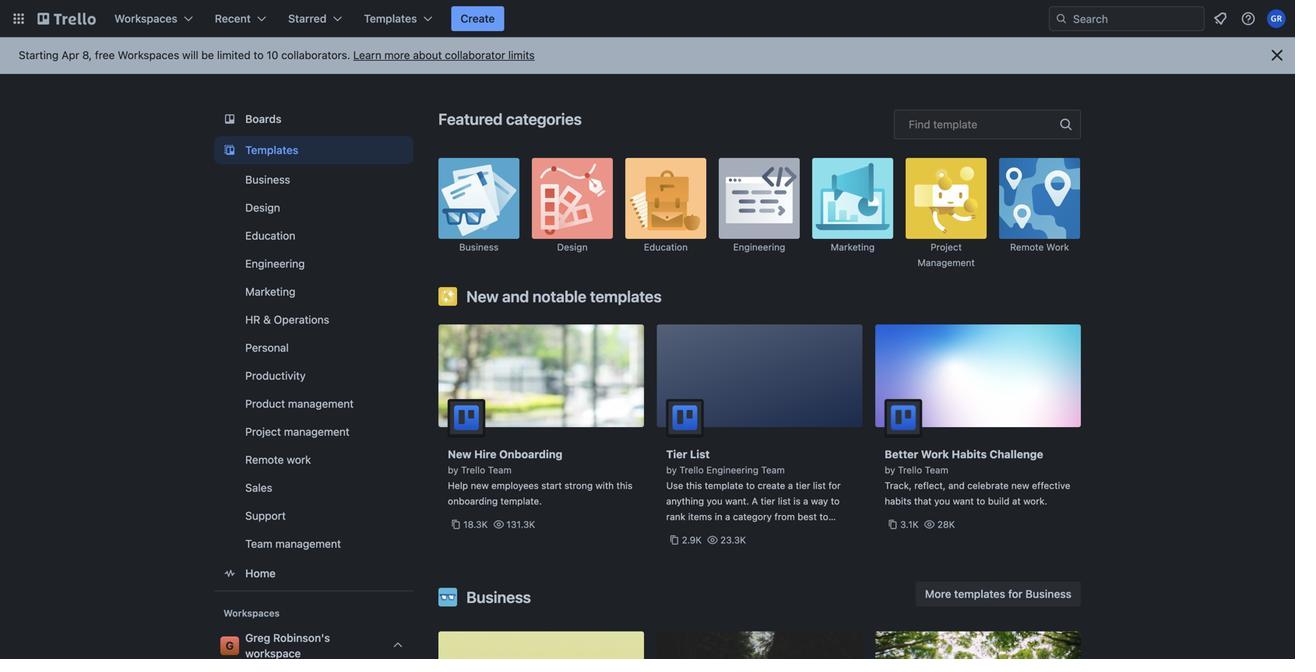 Task type: locate. For each thing, give the bounding box(es) containing it.
from
[[774, 512, 795, 523]]

2 horizontal spatial a
[[803, 496, 808, 507]]

this
[[616, 480, 633, 491], [686, 480, 702, 491]]

1 horizontal spatial remote work link
[[999, 158, 1080, 270]]

templates right notable
[[590, 287, 662, 306]]

project management link
[[906, 158, 987, 270], [214, 420, 414, 445]]

1 trello team image from the left
[[448, 399, 485, 437]]

0 horizontal spatial by
[[448, 465, 458, 476]]

team management
[[245, 538, 341, 551]]

1 horizontal spatial new
[[1011, 480, 1029, 491]]

management inside 'link'
[[288, 398, 354, 410]]

marketing up &
[[245, 285, 295, 298]]

you
[[707, 496, 723, 507], [934, 496, 950, 507]]

1 new from the left
[[471, 480, 489, 491]]

worst.
[[666, 527, 693, 538]]

this inside new hire onboarding by trello team help new employees start strong with this onboarding template.
[[616, 480, 633, 491]]

trello
[[461, 465, 485, 476], [679, 465, 704, 476], [898, 465, 922, 476]]

0 horizontal spatial project management link
[[214, 420, 414, 445]]

0 horizontal spatial project
[[245, 426, 281, 438]]

1 horizontal spatial education link
[[625, 158, 706, 270]]

2 vertical spatial engineering
[[706, 465, 759, 476]]

2 you from the left
[[934, 496, 950, 507]]

design
[[245, 201, 280, 214], [557, 242, 588, 253]]

project management down project management icon
[[918, 242, 975, 268]]

and
[[502, 287, 529, 306], [948, 480, 965, 491], [763, 543, 779, 554]]

1 you from the left
[[707, 496, 723, 507]]

trello inside better work habits challenge by trello team track, reflect, and celebrate new effective habits that you want to build at work.
[[898, 465, 922, 476]]

work down remote work icon
[[1046, 242, 1069, 253]]

list left "is"
[[778, 496, 791, 507]]

1 trello from the left
[[461, 465, 485, 476]]

board image
[[220, 110, 239, 128]]

trello team image up hire
[[448, 399, 485, 437]]

by up help
[[448, 465, 458, 476]]

remote work up sales
[[245, 454, 311, 466]]

3 trello from the left
[[898, 465, 922, 476]]

0 horizontal spatial tier
[[761, 496, 775, 507]]

1 horizontal spatial engineering link
[[719, 158, 800, 270]]

create
[[461, 12, 495, 25]]

design down "templates" link
[[245, 201, 280, 214]]

templates inside templates popup button
[[364, 12, 417, 25]]

1 vertical spatial marketing link
[[214, 280, 414, 304]]

design link
[[532, 158, 613, 270], [214, 195, 414, 220]]

0 vertical spatial new
[[466, 287, 499, 306]]

2 horizontal spatial by
[[885, 465, 895, 476]]

business link
[[438, 158, 519, 270], [214, 167, 414, 192]]

education icon image
[[625, 158, 706, 239]]

project
[[931, 242, 962, 253], [245, 426, 281, 438]]

by up "track,"
[[885, 465, 895, 476]]

0 horizontal spatial this
[[616, 480, 633, 491]]

want.
[[725, 496, 749, 507]]

0 horizontal spatial remote work link
[[214, 448, 414, 473]]

0 horizontal spatial best
[[761, 527, 780, 538]]

engineering link for education link for 'marketing' link corresponding to rightmost project management "link"
[[719, 158, 800, 270]]

1 horizontal spatial a
[[788, 480, 793, 491]]

design down design icon
[[557, 242, 588, 253]]

team down hire
[[488, 465, 512, 476]]

new up at
[[1011, 480, 1029, 491]]

to down the celebrate
[[976, 496, 985, 507]]

1 horizontal spatial for
[[1008, 588, 1023, 601]]

2 trello team image from the left
[[885, 399, 922, 437]]

design icon image
[[532, 158, 613, 239]]

remote down remote work icon
[[1010, 242, 1044, 253]]

0 horizontal spatial marketing
[[245, 285, 295, 298]]

1 horizontal spatial and
[[763, 543, 779, 554]]

with
[[595, 480, 614, 491]]

greg
[[245, 632, 270, 645]]

Find template field
[[894, 110, 1081, 139]]

for inside "more templates for business" button
[[1008, 588, 1023, 601]]

1 horizontal spatial this
[[686, 480, 702, 491]]

product
[[245, 398, 285, 410]]

management down project management icon
[[918, 257, 975, 268]]

to inside better work habits challenge by trello team track, reflect, and celebrate new effective habits that you want to build at work.
[[976, 496, 985, 507]]

new up onboarding
[[471, 480, 489, 491]]

0 horizontal spatial you
[[707, 496, 723, 507]]

find
[[909, 118, 930, 131]]

template up want.
[[705, 480, 743, 491]]

project management
[[918, 242, 975, 268], [245, 426, 349, 438]]

2 vertical spatial workspaces
[[223, 608, 280, 619]]

1 vertical spatial and
[[948, 480, 965, 491]]

0 vertical spatial remote work link
[[999, 158, 1080, 270]]

pasta
[[702, 543, 726, 554]]

trello team image up better
[[885, 399, 922, 437]]

this
[[696, 527, 715, 538]]

workspaces
[[114, 12, 177, 25], [118, 49, 179, 62], [223, 608, 280, 619]]

this up anything
[[686, 480, 702, 491]]

1 horizontal spatial templates
[[364, 12, 417, 25]]

g
[[226, 640, 234, 653]]

remote work link
[[999, 158, 1080, 270], [214, 448, 414, 473]]

use
[[666, 480, 683, 491]]

1 vertical spatial project management
[[245, 426, 349, 438]]

marketing link
[[812, 158, 893, 270], [214, 280, 414, 304]]

by up the use
[[666, 465, 677, 476]]

to right way
[[831, 496, 840, 507]]

template right find
[[933, 118, 977, 131]]

0 horizontal spatial engineering link
[[214, 252, 414, 276]]

1 vertical spatial tier
[[761, 496, 775, 507]]

a
[[788, 480, 793, 491], [803, 496, 808, 507], [725, 512, 730, 523]]

engineering icon image
[[719, 158, 800, 239]]

0 vertical spatial best
[[798, 512, 817, 523]]

players,
[[805, 527, 839, 538]]

new inside new hire onboarding by trello team help new employees start strong with this onboarding template.
[[448, 448, 471, 461]]

18.3k
[[463, 519, 488, 530]]

engineering up &
[[245, 257, 305, 270]]

new left notable
[[466, 287, 499, 306]]

1 horizontal spatial project management
[[918, 242, 975, 268]]

template
[[933, 118, 977, 131], [705, 480, 743, 491]]

a right create
[[788, 480, 793, 491]]

templates up the more
[[364, 12, 417, 25]]

team inside new hire onboarding by trello team help new employees start strong with this onboarding template.
[[488, 465, 512, 476]]

project management down product management
[[245, 426, 349, 438]]

0 vertical spatial workspaces
[[114, 12, 177, 25]]

celebrate
[[967, 480, 1009, 491]]

2 by from the left
[[666, 465, 677, 476]]

anything
[[666, 496, 704, 507]]

1 horizontal spatial project
[[931, 242, 962, 253]]

8,
[[82, 49, 92, 62]]

recent
[[215, 12, 251, 25]]

1 vertical spatial for
[[1008, 588, 1023, 601]]

1 horizontal spatial business link
[[438, 158, 519, 270]]

0 horizontal spatial list
[[778, 496, 791, 507]]

a right in
[[725, 512, 730, 523]]

tier list by trello engineering team use this template to create a tier list for anything you want. a tier list is a way to rank items in a category from best to worst. this could be: best nba players, goat'd pasta dishes, and tastiest fast food joints.
[[666, 448, 841, 569]]

this right 'with'
[[616, 480, 633, 491]]

template inside tier list by trello engineering team use this template to create a tier list for anything you want. a tier list is a way to rank items in a category from best to worst. this could be: best nba players, goat'd pasta dishes, and tastiest fast food joints.
[[705, 480, 743, 491]]

trello down better
[[898, 465, 922, 476]]

0 horizontal spatial marketing link
[[214, 280, 414, 304]]

collaborators.
[[281, 49, 350, 62]]

and left notable
[[502, 287, 529, 306]]

business icon image
[[438, 158, 519, 239], [438, 588, 457, 607]]

trello team image
[[448, 399, 485, 437], [885, 399, 922, 437]]

new inside new hire onboarding by trello team help new employees start strong with this onboarding template.
[[471, 480, 489, 491]]

you inside tier list by trello engineering team use this template to create a tier list for anything you want. a tier list is a way to rank items in a category from best to worst. this could be: best nba players, goat'd pasta dishes, and tastiest fast food joints.
[[707, 496, 723, 507]]

best right be:
[[761, 527, 780, 538]]

remote work down remote work icon
[[1010, 242, 1069, 253]]

1 vertical spatial remote work
[[245, 454, 311, 466]]

want
[[953, 496, 974, 507]]

1 vertical spatial a
[[803, 496, 808, 507]]

0 horizontal spatial remote work
[[245, 454, 311, 466]]

1 vertical spatial template
[[705, 480, 743, 491]]

management down support link at bottom left
[[275, 538, 341, 551]]

work up sales link
[[287, 454, 311, 466]]

1 horizontal spatial templates
[[954, 588, 1005, 601]]

0 vertical spatial templates
[[590, 287, 662, 306]]

management for team management link
[[275, 538, 341, 551]]

1 vertical spatial new
[[448, 448, 471, 461]]

1 horizontal spatial marketing link
[[812, 158, 893, 270]]

best down "is"
[[798, 512, 817, 523]]

joints.
[[689, 558, 715, 569]]

tier up "is"
[[796, 480, 810, 491]]

categories
[[506, 110, 582, 128]]

business link for rightmost project management "link"
[[438, 158, 519, 270]]

business inside button
[[1025, 588, 1072, 601]]

strong
[[564, 480, 593, 491]]

0 vertical spatial for
[[828, 480, 841, 491]]

templates inside "templates" link
[[245, 144, 298, 157]]

for
[[828, 480, 841, 491], [1008, 588, 1023, 601]]

back to home image
[[37, 6, 96, 31]]

0 vertical spatial project management link
[[906, 158, 987, 270]]

0 horizontal spatial new
[[471, 480, 489, 491]]

0 horizontal spatial design link
[[214, 195, 414, 220]]

0 vertical spatial marketing
[[831, 242, 875, 253]]

list
[[813, 480, 826, 491], [778, 496, 791, 507]]

build
[[988, 496, 1010, 507]]

education link for 'marketing' link corresponding to rightmost project management "link"
[[625, 158, 706, 270]]

management
[[918, 257, 975, 268], [288, 398, 354, 410], [284, 426, 349, 438], [275, 538, 341, 551]]

for inside tier list by trello engineering team use this template to create a tier list for anything you want. a tier list is a way to rank items in a category from best to worst. this could be: best nba players, goat'd pasta dishes, and tastiest fast food joints.
[[828, 480, 841, 491]]

list up way
[[813, 480, 826, 491]]

business link for hr & operations 'link' on the left of the page
[[214, 167, 414, 192]]

trello down list
[[679, 465, 704, 476]]

2 vertical spatial and
[[763, 543, 779, 554]]

team up create
[[761, 465, 785, 476]]

you up in
[[707, 496, 723, 507]]

design link for education link for 'marketing' link corresponding to rightmost project management "link"
[[532, 158, 613, 270]]

team down work
[[925, 465, 948, 476]]

project down product at the left bottom
[[245, 426, 281, 438]]

new
[[466, 287, 499, 306], [448, 448, 471, 461]]

limited
[[217, 49, 251, 62]]

1 horizontal spatial design
[[557, 242, 588, 253]]

team inside tier list by trello engineering team use this template to create a tier list for anything you want. a tier list is a way to rank items in a category from best to worst. this could be: best nba players, goat'd pasta dishes, and tastiest fast food joints.
[[761, 465, 785, 476]]

1 vertical spatial templates
[[954, 588, 1005, 601]]

10
[[267, 49, 278, 62]]

new for new and notable templates
[[466, 287, 499, 306]]

templates right more
[[954, 588, 1005, 601]]

and up want
[[948, 480, 965, 491]]

to up players,
[[819, 512, 828, 523]]

1 horizontal spatial you
[[934, 496, 950, 507]]

trello team image for new
[[448, 399, 485, 437]]

engineering link
[[719, 158, 800, 270], [214, 252, 414, 276]]

remote work icon image
[[999, 158, 1080, 239]]

1 horizontal spatial list
[[813, 480, 826, 491]]

hire
[[474, 448, 497, 461]]

0 vertical spatial business icon image
[[438, 158, 519, 239]]

2 horizontal spatial and
[[948, 480, 965, 491]]

1 horizontal spatial by
[[666, 465, 677, 476]]

by inside better work habits challenge by trello team track, reflect, and celebrate new effective habits that you want to build at work.
[[885, 465, 895, 476]]

0 vertical spatial list
[[813, 480, 826, 491]]

team inside better work habits challenge by trello team track, reflect, and celebrate new effective habits that you want to build at work.
[[925, 465, 948, 476]]

marketing down marketing icon
[[831, 242, 875, 253]]

to up a
[[746, 480, 755, 491]]

engineering down engineering icon
[[733, 242, 785, 253]]

1 vertical spatial list
[[778, 496, 791, 507]]

1 by from the left
[[448, 465, 458, 476]]

marketing link for rightmost project management "link"
[[812, 158, 893, 270]]

0 vertical spatial template
[[933, 118, 977, 131]]

workspace
[[245, 648, 301, 660]]

business
[[245, 173, 290, 186], [459, 242, 499, 253], [1025, 588, 1072, 601], [466, 588, 531, 607]]

0 vertical spatial project
[[931, 242, 962, 253]]

for up players,
[[828, 480, 841, 491]]

0 horizontal spatial templates
[[245, 144, 298, 157]]

2 this from the left
[[686, 480, 702, 491]]

0 vertical spatial remote
[[1010, 242, 1044, 253]]

management down product management 'link'
[[284, 426, 349, 438]]

product management link
[[214, 392, 414, 417]]

remote up sales
[[245, 454, 284, 466]]

1 horizontal spatial best
[[798, 512, 817, 523]]

workspaces up free
[[114, 12, 177, 25]]

for right more
[[1008, 588, 1023, 601]]

1 vertical spatial remote
[[245, 454, 284, 466]]

0 horizontal spatial for
[[828, 480, 841, 491]]

engineering up want.
[[706, 465, 759, 476]]

tier
[[666, 448, 687, 461]]

1 this from the left
[[616, 480, 633, 491]]

28k
[[937, 519, 955, 530]]

0 horizontal spatial template
[[705, 480, 743, 491]]

1 vertical spatial marketing
[[245, 285, 295, 298]]

0 horizontal spatial design
[[245, 201, 280, 214]]

management down productivity link
[[288, 398, 354, 410]]

templates link
[[214, 136, 414, 164]]

education
[[245, 229, 295, 242], [644, 242, 688, 253]]

tier
[[796, 480, 810, 491], [761, 496, 775, 507]]

1 horizontal spatial trello team image
[[885, 399, 922, 437]]

0 vertical spatial engineering
[[733, 242, 785, 253]]

0 horizontal spatial business link
[[214, 167, 414, 192]]

2 trello from the left
[[679, 465, 704, 476]]

0 horizontal spatial education link
[[214, 223, 414, 248]]

habits
[[885, 496, 912, 507]]

and right dishes,
[[763, 543, 779, 554]]

habits
[[952, 448, 987, 461]]

a right "is"
[[803, 496, 808, 507]]

2 horizontal spatial trello
[[898, 465, 922, 476]]

starting
[[19, 49, 59, 62]]

trello team image for better
[[885, 399, 922, 437]]

starting apr 8, free workspaces will be limited to 10 collaborators. learn more about collaborator limits
[[19, 49, 535, 62]]

1 vertical spatial best
[[761, 527, 780, 538]]

create
[[757, 480, 785, 491]]

remote
[[1010, 242, 1044, 253], [245, 454, 284, 466]]

in
[[715, 512, 722, 523]]

workspaces down "workspaces" "dropdown button"
[[118, 49, 179, 62]]

templates
[[590, 287, 662, 306], [954, 588, 1005, 601]]

1 vertical spatial templates
[[245, 144, 298, 157]]

0 vertical spatial marketing link
[[812, 158, 893, 270]]

workspaces up greg
[[223, 608, 280, 619]]

1 vertical spatial work
[[287, 454, 311, 466]]

trello inside new hire onboarding by trello team help new employees start strong with this onboarding template.
[[461, 465, 485, 476]]

templates
[[364, 12, 417, 25], [245, 144, 298, 157]]

you right that
[[934, 496, 950, 507]]

new
[[471, 480, 489, 491], [1011, 480, 1029, 491]]

new left hire
[[448, 448, 471, 461]]

trello down hire
[[461, 465, 485, 476]]

project down project management icon
[[931, 242, 962, 253]]

2 vertical spatial a
[[725, 512, 730, 523]]

engineering
[[733, 242, 785, 253], [245, 257, 305, 270], [706, 465, 759, 476]]

1 vertical spatial workspaces
[[118, 49, 179, 62]]

limits
[[508, 49, 535, 62]]

templates down boards
[[245, 144, 298, 157]]

and inside better work habits challenge by trello team track, reflect, and celebrate new effective habits that you want to build at work.
[[948, 480, 965, 491]]

1 horizontal spatial marketing
[[831, 242, 875, 253]]

productivity
[[245, 370, 306, 382]]

3 by from the left
[[885, 465, 895, 476]]

1 horizontal spatial trello
[[679, 465, 704, 476]]

apr
[[62, 49, 79, 62]]

food
[[666, 558, 686, 569]]

0 vertical spatial remote work
[[1010, 242, 1069, 253]]

tier right a
[[761, 496, 775, 507]]

open information menu image
[[1241, 11, 1256, 26]]

1 horizontal spatial tier
[[796, 480, 810, 491]]

&
[[263, 313, 271, 326]]

workspaces inside "dropdown button"
[[114, 12, 177, 25]]

2 new from the left
[[1011, 480, 1029, 491]]

project management icon image
[[906, 158, 987, 239]]



Task type: describe. For each thing, give the bounding box(es) containing it.
a
[[752, 496, 758, 507]]

work.
[[1023, 496, 1047, 507]]

hr & operations
[[245, 313, 329, 326]]

0 vertical spatial design
[[245, 201, 280, 214]]

work
[[921, 448, 949, 461]]

by inside tier list by trello engineering team use this template to create a tier list for anything you want. a tier list is a way to rank items in a category from best to worst. this could be: best nba players, goat'd pasta dishes, and tastiest fast food joints.
[[666, 465, 677, 476]]

23.3k
[[720, 535, 746, 546]]

0 vertical spatial tier
[[796, 480, 810, 491]]

greg robinson's workspace
[[245, 632, 330, 660]]

1 horizontal spatial project management link
[[906, 158, 987, 270]]

be
[[201, 49, 214, 62]]

at
[[1012, 496, 1021, 507]]

starred button
[[279, 6, 351, 31]]

by inside new hire onboarding by trello team help new employees start strong with this onboarding template.
[[448, 465, 458, 476]]

robinson's
[[273, 632, 330, 645]]

project inside project management
[[931, 242, 962, 253]]

2.9k
[[682, 535, 702, 546]]

0 notifications image
[[1211, 9, 1230, 28]]

1 horizontal spatial remote
[[1010, 242, 1044, 253]]

trello inside tier list by trello engineering team use this template to create a tier list for anything you want. a tier list is a way to rank items in a category from best to worst. this could be: best nba players, goat'd pasta dishes, and tastiest fast food joints.
[[679, 465, 704, 476]]

onboarding
[[448, 496, 498, 507]]

marketing link for hr & operations 'link' on the left of the page
[[214, 280, 414, 304]]

1 vertical spatial remote work link
[[214, 448, 414, 473]]

0 horizontal spatial templates
[[590, 287, 662, 306]]

and inside tier list by trello engineering team use this template to create a tier list for anything you want. a tier list is a way to rank items in a category from best to worst. this could be: best nba players, goat'd pasta dishes, and tastiest fast food joints.
[[763, 543, 779, 554]]

0 vertical spatial and
[[502, 287, 529, 306]]

131.3k
[[506, 519, 535, 530]]

reflect,
[[914, 480, 946, 491]]

new inside better work habits challenge by trello team track, reflect, and celebrate new effective habits that you want to build at work.
[[1011, 480, 1029, 491]]

start
[[541, 480, 562, 491]]

boards
[[245, 113, 281, 125]]

Search field
[[1068, 7, 1204, 30]]

featured categories
[[438, 110, 582, 128]]

management for the bottom project management "link"
[[284, 426, 349, 438]]

notable
[[533, 287, 586, 306]]

personal
[[245, 341, 289, 354]]

1 vertical spatial engineering
[[245, 257, 305, 270]]

to left 10
[[254, 49, 264, 62]]

education link for hr & operations 'link' on the left of the page 'marketing' link
[[214, 223, 414, 248]]

better work habits challenge by trello team track, reflect, and celebrate new effective habits that you want to build at work.
[[885, 448, 1070, 507]]

sales
[[245, 482, 272, 494]]

featured
[[438, 110, 502, 128]]

search image
[[1055, 12, 1068, 25]]

0 horizontal spatial work
[[287, 454, 311, 466]]

greg robinson (gregrobinson96) image
[[1267, 9, 1286, 28]]

be:
[[744, 527, 758, 538]]

rank
[[666, 512, 685, 523]]

2 business icon image from the top
[[438, 588, 457, 607]]

templates button
[[355, 6, 442, 31]]

learn
[[353, 49, 381, 62]]

0 horizontal spatial remote
[[245, 454, 284, 466]]

more templates for business button
[[916, 582, 1081, 607]]

operations
[[274, 313, 329, 326]]

template inside field
[[933, 118, 977, 131]]

primary element
[[0, 0, 1295, 37]]

better
[[885, 448, 918, 461]]

goat'd
[[666, 543, 699, 554]]

team down support
[[245, 538, 272, 551]]

team management link
[[214, 532, 414, 557]]

workspaces button
[[105, 6, 202, 31]]

list
[[690, 448, 710, 461]]

way
[[811, 496, 828, 507]]

support
[[245, 510, 286, 523]]

support link
[[214, 504, 414, 529]]

home image
[[220, 565, 239, 583]]

new and notable templates
[[466, 287, 662, 306]]

fast
[[817, 543, 834, 554]]

nba
[[783, 527, 802, 538]]

category
[[733, 512, 772, 523]]

1 vertical spatial project
[[245, 426, 281, 438]]

product management
[[245, 398, 354, 410]]

collaborator
[[445, 49, 505, 62]]

template board image
[[220, 141, 239, 160]]

hr & operations link
[[214, 308, 414, 333]]

find template
[[909, 118, 977, 131]]

starred
[[288, 12, 327, 25]]

home
[[245, 567, 276, 580]]

engineering inside tier list by trello engineering team use this template to create a tier list for anything you want. a tier list is a way to rank items in a category from best to worst. this could be: best nba players, goat'd pasta dishes, and tastiest fast food joints.
[[706, 465, 759, 476]]

items
[[688, 512, 712, 523]]

you inside better work habits challenge by trello team track, reflect, and celebrate new effective habits that you want to build at work.
[[934, 496, 950, 507]]

management for product management 'link'
[[288, 398, 354, 410]]

engineering link for education link for hr & operations 'link' on the left of the page 'marketing' link
[[214, 252, 414, 276]]

hr
[[245, 313, 260, 326]]

design link for education link for hr & operations 'link' on the left of the page 'marketing' link
[[214, 195, 414, 220]]

0 horizontal spatial a
[[725, 512, 730, 523]]

home link
[[214, 560, 414, 588]]

0 vertical spatial project management
[[918, 242, 975, 268]]

challenge
[[990, 448, 1043, 461]]

marketing icon image
[[812, 158, 893, 239]]

0 horizontal spatial education
[[245, 229, 295, 242]]

1 horizontal spatial remote work
[[1010, 242, 1069, 253]]

that
[[914, 496, 932, 507]]

boards link
[[214, 105, 414, 133]]

more
[[384, 49, 410, 62]]

this inside tier list by trello engineering team use this template to create a tier list for anything you want. a tier list is a way to rank items in a category from best to worst. this could be: best nba players, goat'd pasta dishes, and tastiest fast food joints.
[[686, 480, 702, 491]]

more
[[925, 588, 951, 601]]

tastiest
[[782, 543, 815, 554]]

is
[[793, 496, 801, 507]]

1 business icon image from the top
[[438, 158, 519, 239]]

onboarding
[[499, 448, 562, 461]]

will
[[182, 49, 198, 62]]

new for new hire onboarding by trello team help new employees start strong with this onboarding template.
[[448, 448, 471, 461]]

0 vertical spatial work
[[1046, 242, 1069, 253]]

template.
[[500, 496, 542, 507]]

trello engineering team image
[[666, 399, 704, 437]]

productivity link
[[214, 364, 414, 389]]

0 horizontal spatial project management
[[245, 426, 349, 438]]

free
[[95, 49, 115, 62]]

employees
[[491, 480, 539, 491]]

help
[[448, 480, 468, 491]]

sales link
[[214, 476, 414, 501]]

templates inside "more templates for business" button
[[954, 588, 1005, 601]]

3.1k
[[900, 519, 919, 530]]

1 vertical spatial project management link
[[214, 420, 414, 445]]

0 vertical spatial a
[[788, 480, 793, 491]]

create button
[[451, 6, 504, 31]]

new hire onboarding by trello team help new employees start strong with this onboarding template.
[[448, 448, 633, 507]]

1 horizontal spatial education
[[644, 242, 688, 253]]

about
[[413, 49, 442, 62]]



Task type: vqa. For each thing, say whether or not it's contained in the screenshot.


